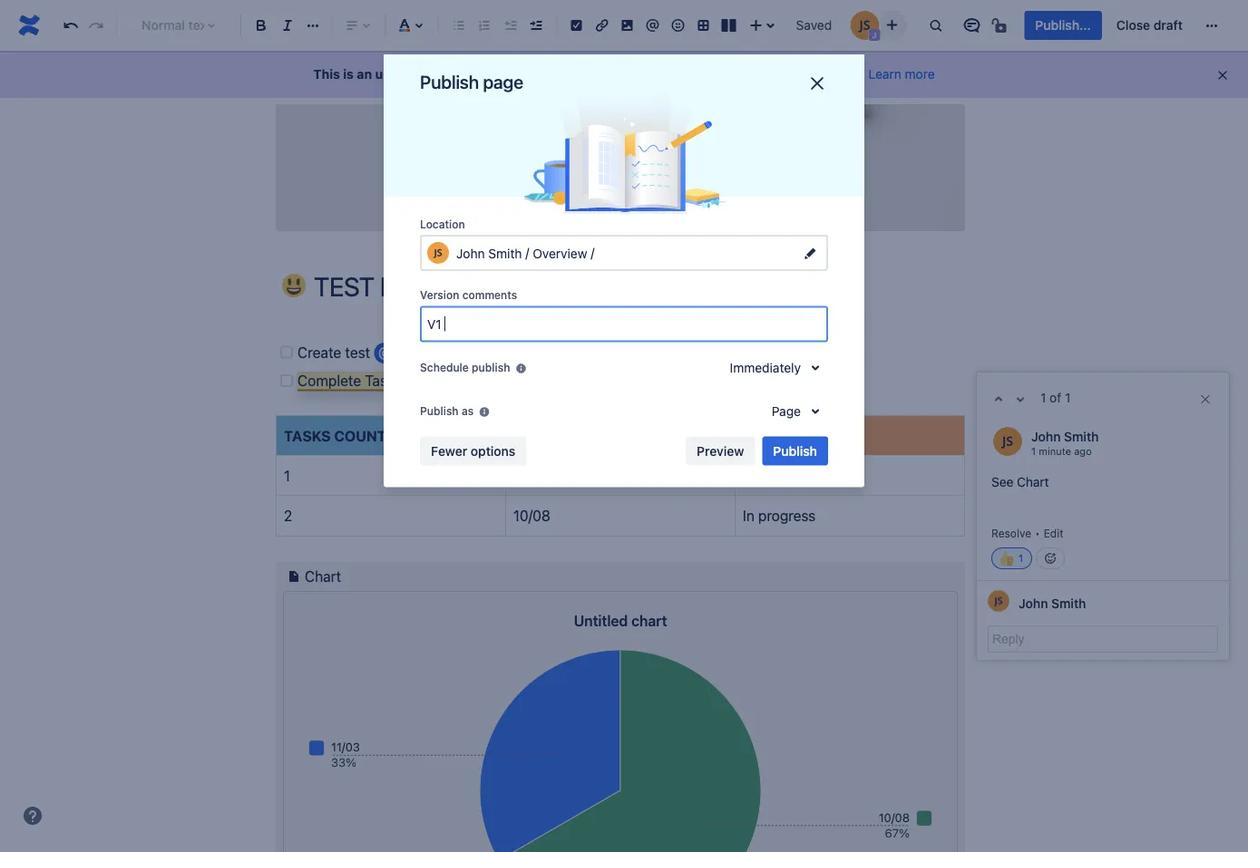 Task type: describe. For each thing, give the bounding box(es) containing it.
more
[[905, 67, 935, 82]]

complete
[[298, 373, 361, 390]]

fewer options button
[[420, 437, 526, 466]]

2
[[284, 508, 292, 525]]

immediately
[[730, 360, 801, 375]]

mention image
[[642, 15, 664, 36]]

unpublished
[[375, 67, 453, 82]]

emoji image
[[667, 15, 689, 36]]

publish for publish page
[[420, 71, 479, 92]]

comments
[[462, 289, 517, 302]]

this is an unpublished draft. only you can see it until you publish it or give someone the link. learn more
[[313, 67, 935, 82]]

overview link
[[457, 69, 512, 91]]

1 right of
[[1065, 391, 1071, 406]]

see chart
[[991, 475, 1049, 490]]

overview inside john smith / overview /
[[533, 246, 587, 261]]

as
[[462, 405, 474, 418]]

the
[[819, 67, 838, 82]]

1 you from the left
[[525, 67, 546, 82]]

john left is
[[301, 73, 330, 88]]

smith up reply field on the bottom
[[1051, 596, 1086, 611]]

close publish modal image
[[806, 73, 828, 94]]

0 vertical spatial john smith
[[301, 73, 367, 88]]

italic ⌘i image
[[277, 15, 298, 36]]

comment by john smith comment
[[977, 414, 1229, 581]]

edit button
[[1044, 527, 1064, 540]]

resolve button
[[991, 525, 1031, 542]]

indent tab image
[[525, 15, 547, 36]]

0 vertical spatial overview
[[457, 73, 512, 88]]

publish button
[[762, 437, 828, 466]]

dismiss image
[[1215, 68, 1230, 83]]

1 inside the 1 button
[[1018, 553, 1024, 565]]

see
[[574, 67, 594, 82]]

an
[[357, 67, 372, 82]]

john inside john smith / overview /
[[456, 246, 485, 261]]

chart
[[631, 613, 667, 630]]

page
[[772, 404, 801, 419]]

publish... button
[[1024, 11, 1102, 40]]

publishing as a blog will move your content to the blog section of the selected space image
[[477, 405, 492, 419]]

toggle schedule publish dialog image
[[805, 357, 826, 379]]

or
[[719, 67, 731, 82]]

previous comment image
[[988, 389, 1010, 411]]

Main content area, start typing to enter text. text field
[[265, 341, 976, 853]]

saved
[[796, 18, 832, 33]]

edit page location image
[[799, 242, 821, 264]]

this
[[313, 67, 340, 82]]

chart inside comment by john smith comment
[[1017, 475, 1049, 490]]

count
[[334, 428, 386, 445]]

undo ⌘z image
[[60, 15, 82, 36]]

confluence image
[[15, 11, 44, 40]]

publish inside button
[[773, 444, 817, 458]]

john smith link inside comment
[[1031, 429, 1099, 444]]

version
[[420, 289, 459, 302]]

is
[[343, 67, 354, 82]]

publish page
[[420, 71, 523, 92]]

untitled chart
[[574, 613, 667, 630]]

1 of 1
[[1040, 391, 1071, 406]]

link.
[[841, 67, 865, 82]]

tasks
[[284, 428, 331, 445]]

draft.
[[456, 67, 491, 82]]

create
[[298, 344, 341, 361]]

tasks
[[365, 373, 402, 390]]

smith inside main content area, start typing to enter text. text box
[[427, 344, 465, 361]]

in
[[743, 508, 754, 525]]

1 vertical spatial publish
[[472, 361, 510, 374]]

minute
[[1039, 446, 1071, 458]]

2 / from the left
[[591, 245, 594, 260]]

0 vertical spatial john smith link
[[301, 69, 367, 91]]

close draft button
[[1106, 11, 1194, 40]]

content link
[[389, 69, 436, 91]]

publish...
[[1035, 18, 1091, 33]]

until
[[609, 67, 634, 82]]

2 vertical spatial john smith link
[[1019, 596, 1086, 611]]

page
[[483, 71, 523, 92]]

make page full-width image
[[938, 69, 960, 91]]

give
[[734, 67, 758, 82]]

1 vertical spatial john smith
[[1019, 596, 1086, 611]]

john inside john smith 1 minute ago
[[1031, 429, 1061, 444]]

smith inside john smith / overview /
[[488, 246, 522, 261]]



Task type: vqa. For each thing, say whether or not it's contained in the screenshot.


Task type: locate. For each thing, give the bounding box(es) containing it.
in progress
[[743, 508, 816, 525]]

john down the 1 button
[[1019, 596, 1048, 611]]

1 horizontal spatial chart
[[1017, 475, 1049, 490]]

john smith / overview /
[[456, 245, 598, 261]]

smith left content
[[333, 73, 367, 88]]

smith
[[333, 73, 367, 88], [488, 246, 522, 261], [427, 344, 465, 361], [1064, 429, 1099, 444], [1051, 596, 1086, 611]]

it right see
[[598, 67, 605, 82]]

publish left schedule your publish for a future date. notifications will be sent when the page is published image
[[472, 361, 510, 374]]

options
[[471, 444, 515, 458]]

1 up 2
[[284, 468, 290, 485]]

john
[[301, 73, 330, 88], [456, 246, 485, 261], [1031, 429, 1061, 444], [1019, 596, 1048, 611]]

smith inside john smith 1 minute ago
[[1064, 429, 1099, 444]]

page button
[[761, 397, 828, 426]]

action item image
[[566, 15, 587, 36]]

schedule your publish for a future date. notifications will be sent when the page is published image
[[514, 361, 528, 376]]

chart image
[[283, 567, 305, 588]]

test
[[345, 344, 370, 361]]

publish as
[[420, 405, 474, 418]]

version comments
[[420, 289, 517, 302]]

overview
[[457, 73, 512, 88], [533, 246, 587, 261]]

publish for publish as
[[420, 405, 459, 418]]

you left can
[[525, 67, 546, 82]]

schedule publish
[[420, 361, 510, 374]]

see
[[991, 475, 1013, 490]]

Reply field
[[988, 626, 1218, 654]]

Give this page a title text field
[[314, 273, 965, 302]]

close draft
[[1116, 18, 1183, 33]]

resolve
[[991, 527, 1031, 540]]

1 left minute on the bottom right of page
[[1031, 446, 1036, 458]]

chart
[[1017, 475, 1049, 490], [305, 569, 341, 586]]

0 vertical spatial publish
[[420, 71, 479, 92]]

john smith link down the 1 button
[[1019, 596, 1086, 611]]

close
[[1116, 18, 1150, 33]]

0 horizontal spatial you
[[525, 67, 546, 82]]

1 horizontal spatial publish
[[662, 67, 704, 82]]

toggle publish as blog select image
[[805, 400, 826, 422]]

john up minute on the bottom right of page
[[1031, 429, 1061, 444]]

of
[[1050, 391, 1061, 406]]

john smith link left content link
[[301, 69, 367, 91]]

confluence image
[[15, 11, 44, 40]]

you right "until"
[[637, 67, 659, 82]]

bold ⌘b image
[[250, 15, 272, 36]]

smith up ago
[[1064, 429, 1099, 444]]

1 inside main content area, start typing to enter text. text box
[[284, 468, 290, 485]]

0 horizontal spatial /
[[525, 245, 529, 260]]

completed
[[743, 468, 814, 485]]

john smith image
[[850, 11, 879, 40]]

date
[[513, 428, 550, 445]]

it
[[598, 67, 605, 82], [708, 67, 715, 82]]

john smith 1 minute ago
[[1031, 429, 1099, 458]]

learn
[[869, 67, 901, 82]]

Version comments field
[[422, 308, 826, 341]]

@john
[[378, 344, 424, 361]]

chart inside main content area, start typing to enter text. text box
[[305, 569, 341, 586]]

0 horizontal spatial publish
[[472, 361, 510, 374]]

1 it from the left
[[598, 67, 605, 82]]

0 horizontal spatial john smith
[[301, 73, 367, 88]]

1 button
[[991, 548, 1032, 570]]

outdent ⇧tab image
[[499, 15, 521, 36]]

smith right @john
[[427, 344, 465, 361]]

table image
[[692, 15, 714, 36]]

progress
[[758, 508, 816, 525]]

location
[[420, 218, 465, 230]]

1 horizontal spatial you
[[637, 67, 659, 82]]

1 vertical spatial overview
[[533, 246, 587, 261]]

1 vertical spatial john smith link
[[1031, 429, 1099, 444]]

only
[[494, 67, 521, 82]]

john smith link
[[301, 69, 367, 91], [1031, 429, 1099, 444], [1019, 596, 1086, 611]]

schedule
[[420, 361, 469, 374]]

untitled
[[574, 613, 628, 630]]

0 vertical spatial chart
[[1017, 475, 1049, 490]]

content
[[389, 73, 436, 88]]

publish
[[662, 67, 704, 82], [472, 361, 510, 374]]

:thumbsup: image
[[1000, 552, 1014, 567], [1000, 552, 1014, 567]]

1 horizontal spatial it
[[708, 67, 715, 82]]

numbered list ⌘⇧7 image
[[474, 15, 495, 36]]

1 horizontal spatial john smith
[[1019, 596, 1086, 611]]

1 horizontal spatial /
[[591, 245, 594, 260]]

0 horizontal spatial overview
[[457, 73, 512, 88]]

2 vertical spatial publish
[[773, 444, 817, 458]]

0 horizontal spatial chart
[[305, 569, 341, 586]]

bullet list ⌘⇧8 image
[[448, 15, 470, 36]]

0 horizontal spatial it
[[598, 67, 605, 82]]

tasks count
[[284, 428, 386, 445]]

10/08
[[513, 508, 550, 525]]

redo ⌘⇧z image
[[85, 15, 107, 36]]

smith up comments
[[488, 246, 522, 261]]

publish
[[420, 71, 479, 92], [420, 405, 459, 418], [773, 444, 817, 458]]

it left or
[[708, 67, 715, 82]]

you
[[525, 67, 546, 82], [637, 67, 659, 82]]

draft
[[1154, 18, 1183, 33]]

complete tasks
[[298, 373, 402, 390]]

1 horizontal spatial overview
[[533, 246, 587, 261]]

john smith left content
[[301, 73, 367, 88]]

1 down resolve button
[[1018, 553, 1024, 565]]

john smith down the 1 button
[[1019, 596, 1086, 611]]

create test @john smith
[[298, 344, 465, 361]]

1
[[1040, 391, 1046, 406], [1065, 391, 1071, 406], [1031, 446, 1036, 458], [284, 468, 290, 485], [1018, 553, 1024, 565]]

john down the location
[[456, 246, 485, 261]]

layouts image
[[718, 15, 740, 36]]

status
[[743, 428, 799, 445]]

1 inside john smith 1 minute ago
[[1031, 446, 1036, 458]]

2 it from the left
[[708, 67, 715, 82]]

preview button
[[686, 437, 755, 466]]

link image
[[591, 15, 613, 36]]

ago
[[1074, 446, 1092, 458]]

1 left of
[[1040, 391, 1046, 406]]

preview
[[697, 444, 744, 458]]

publish left or
[[662, 67, 704, 82]]

/
[[525, 245, 529, 260], [591, 245, 594, 260]]

learn more link
[[869, 67, 935, 82]]

next comment image
[[1010, 389, 1031, 411]]

immediately button
[[719, 353, 828, 382]]

1 vertical spatial publish
[[420, 405, 459, 418]]

edit
[[1044, 527, 1064, 540]]

can
[[549, 67, 570, 82]]

fewer options
[[431, 444, 515, 458]]

1 vertical spatial chart
[[305, 569, 341, 586]]

11/03
[[513, 468, 548, 485]]

close icon image
[[1198, 393, 1213, 407]]

0 vertical spatial publish
[[662, 67, 704, 82]]

2 you from the left
[[637, 67, 659, 82]]

1 / from the left
[[525, 245, 529, 260]]

add image, video, or file image
[[616, 15, 638, 36]]

someone
[[762, 67, 816, 82]]

john smith link up minute on the bottom right of page
[[1031, 429, 1099, 444]]

john smith
[[301, 73, 367, 88], [1019, 596, 1086, 611]]

fewer
[[431, 444, 467, 458]]



